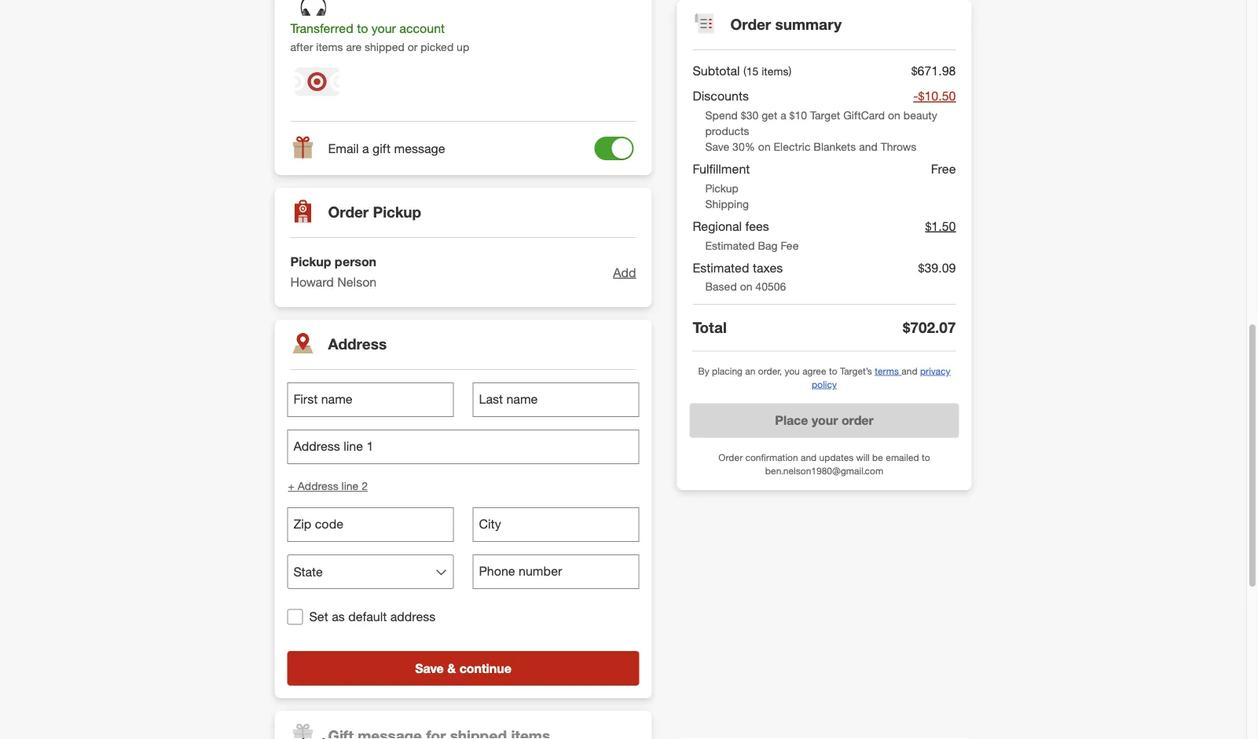 Task type: vqa. For each thing, say whether or not it's contained in the screenshot.
'$10.00' in the bottom of the page
no



Task type: describe. For each thing, give the bounding box(es) containing it.
estimated for estimated taxes
[[693, 260, 750, 275]]

electric
[[774, 140, 811, 154]]

items
[[316, 40, 343, 54]]

privacy policy link
[[812, 365, 951, 390]]

order summary
[[731, 15, 842, 34]]

products
[[706, 124, 750, 138]]

pickup person howard nelson
[[291, 255, 377, 290]]

1 vertical spatial a
[[363, 141, 369, 156]]

beauty
[[904, 108, 938, 122]]

transferred to your account after items are shipped or picked up
[[291, 21, 470, 54]]

&
[[448, 662, 456, 677]]

placing
[[713, 365, 743, 377]]

a inside the spend $30 get a $10 target giftcard on beauty products save 30% on electric blankets and throws
[[781, 108, 787, 122]]

40506
[[756, 280, 787, 294]]

pickup for pickup person howard nelson
[[291, 255, 331, 270]]

emailed
[[886, 452, 920, 464]]

set
[[309, 610, 328, 626]]

add button
[[613, 264, 637, 282]]

order for order summary
[[731, 15, 772, 34]]

1 vertical spatial address
[[298, 480, 339, 494]]

shipping
[[706, 197, 749, 211]]

address
[[391, 610, 436, 626]]

$671.98
[[912, 63, 957, 78]]

bag
[[758, 239, 778, 252]]

by placing an order, you agree to target's terms and
[[699, 365, 921, 377]]

items)
[[762, 64, 792, 78]]

your inside "place your order" button
[[812, 413, 839, 429]]

message
[[394, 141, 446, 156]]

transferred
[[291, 21, 354, 36]]

spend $30 get a $10 target giftcard on beauty products save 30% on electric blankets and throws
[[706, 108, 938, 154]]

(15
[[744, 64, 759, 78]]

0 vertical spatial address
[[328, 336, 387, 354]]

$30
[[741, 108, 759, 122]]

your inside the transferred to your account after items are shipped or picked up
[[372, 21, 396, 36]]

$1.50
[[926, 219, 957, 234]]

promotional email giftcard $10 quantity 1 image
[[294, 59, 341, 106]]

privacy policy
[[812, 365, 951, 390]]

$1.50 button
[[926, 215, 957, 238]]

set as default address
[[309, 610, 436, 626]]

gift
[[373, 141, 391, 156]]

regional
[[693, 219, 742, 234]]

+ address line 2
[[288, 480, 368, 494]]

fee
[[781, 239, 799, 252]]

shipped
[[365, 40, 405, 54]]

estimated taxes
[[693, 260, 784, 275]]

$10.50
[[919, 88, 957, 104]]

picked
[[421, 40, 454, 54]]

place your order
[[776, 413, 874, 429]]

and inside order confirmation and updates will be emailed to ben.nelson1980@gmail.com
[[801, 452, 817, 464]]

or
[[408, 40, 418, 54]]

updates
[[820, 452, 854, 464]]

save & continue button
[[287, 652, 640, 687]]

giftcard
[[844, 108, 886, 122]]

agree
[[803, 365, 827, 377]]

account
[[400, 21, 445, 36]]

pickup shipping
[[706, 181, 749, 211]]

ben.nelson1980@gmail.com
[[766, 465, 884, 477]]

1 vertical spatial to
[[830, 365, 838, 377]]

by
[[699, 365, 710, 377]]

save inside save & continue button
[[415, 662, 444, 677]]

policy
[[812, 379, 837, 390]]

terms link
[[875, 365, 902, 377]]

total
[[693, 319, 727, 337]]

subtotal (15 items)
[[693, 63, 792, 78]]

line
[[342, 480, 359, 494]]

add
[[613, 265, 637, 281]]

order for order confirmation and updates will be emailed to ben.nelson1980@gmail.com
[[719, 452, 743, 464]]

save & continue
[[415, 662, 512, 677]]

continue
[[460, 662, 512, 677]]

you
[[785, 365, 800, 377]]



Task type: locate. For each thing, give the bounding box(es) containing it.
0 vertical spatial to
[[357, 21, 368, 36]]

to inside order confirmation and updates will be emailed to ben.nelson1980@gmail.com
[[922, 452, 931, 464]]

based
[[706, 280, 737, 294]]

save
[[706, 140, 730, 154], [415, 662, 444, 677]]

2 vertical spatial pickup
[[291, 255, 331, 270]]

None text field
[[287, 383, 454, 418], [287, 430, 640, 465], [287, 383, 454, 418], [287, 430, 640, 465]]

None text field
[[473, 383, 640, 418], [473, 508, 640, 543], [473, 383, 640, 418], [473, 508, 640, 543]]

throws
[[881, 140, 917, 154]]

2 vertical spatial to
[[922, 452, 931, 464]]

1 horizontal spatial save
[[706, 140, 730, 154]]

1 vertical spatial on
[[759, 140, 771, 154]]

terms
[[875, 365, 900, 377]]

$39.09
[[919, 260, 957, 275]]

order
[[842, 413, 874, 429]]

and left throws
[[860, 140, 878, 154]]

fees
[[746, 219, 770, 234]]

target's
[[841, 365, 873, 377]]

$702.07
[[904, 319, 957, 337]]

0 vertical spatial estimated
[[706, 239, 755, 252]]

2 vertical spatial on
[[740, 280, 753, 294]]

estimated
[[706, 239, 755, 252], [693, 260, 750, 275]]

1 horizontal spatial to
[[830, 365, 838, 377]]

on left beauty
[[889, 108, 901, 122]]

1 vertical spatial pickup
[[373, 204, 422, 222]]

2 horizontal spatial pickup
[[706, 181, 739, 195]]

+
[[288, 480, 295, 494]]

estimated down regional fees
[[706, 239, 755, 252]]

summary
[[776, 15, 842, 34]]

1 horizontal spatial a
[[781, 108, 787, 122]]

pickup inside 'pickup shipping'
[[706, 181, 739, 195]]

person
[[335, 255, 377, 270]]

a right get
[[781, 108, 787, 122]]

1 horizontal spatial on
[[759, 140, 771, 154]]

0 vertical spatial on
[[889, 108, 901, 122]]

1 vertical spatial estimated
[[693, 260, 750, 275]]

to right emailed
[[922, 452, 931, 464]]

estimated bag fee
[[706, 239, 799, 252]]

0 vertical spatial and
[[860, 140, 878, 154]]

0 vertical spatial pickup
[[706, 181, 739, 195]]

after
[[291, 40, 313, 54]]

fulfillment
[[693, 161, 750, 177]]

place
[[776, 413, 809, 429]]

get
[[762, 108, 778, 122]]

None telephone field
[[287, 508, 454, 543], [473, 556, 640, 590], [287, 508, 454, 543], [473, 556, 640, 590]]

are
[[346, 40, 362, 54]]

2 horizontal spatial on
[[889, 108, 901, 122]]

2 horizontal spatial and
[[902, 365, 918, 377]]

taxes
[[753, 260, 784, 275]]

to inside the transferred to your account after items are shipped or picked up
[[357, 21, 368, 36]]

nelson
[[338, 275, 377, 290]]

save down products
[[706, 140, 730, 154]]

and
[[860, 140, 878, 154], [902, 365, 918, 377], [801, 452, 817, 464]]

0 horizontal spatial on
[[740, 280, 753, 294]]

your left order
[[812, 413, 839, 429]]

order,
[[759, 365, 783, 377]]

order inside order confirmation and updates will be emailed to ben.nelson1980@gmail.com
[[719, 452, 743, 464]]

order up the 'person'
[[328, 204, 369, 222]]

1 horizontal spatial pickup
[[373, 204, 422, 222]]

target
[[811, 108, 841, 122]]

up
[[457, 40, 470, 54]]

default
[[349, 610, 387, 626]]

order pickup
[[328, 204, 422, 222]]

as
[[332, 610, 345, 626]]

1 vertical spatial your
[[812, 413, 839, 429]]

order for order pickup
[[328, 204, 369, 222]]

2 horizontal spatial to
[[922, 452, 931, 464]]

howard
[[291, 275, 334, 290]]

pickup up shipping
[[706, 181, 739, 195]]

will
[[857, 452, 870, 464]]

0 horizontal spatial to
[[357, 21, 368, 36]]

on right 30%
[[759, 140, 771, 154]]

1 vertical spatial save
[[415, 662, 444, 677]]

0 vertical spatial a
[[781, 108, 787, 122]]

address
[[328, 336, 387, 354], [298, 480, 339, 494]]

0 vertical spatial your
[[372, 21, 396, 36]]

and inside the spend $30 get a $10 target giftcard on beauty products save 30% on electric blankets and throws
[[860, 140, 878, 154]]

0 vertical spatial save
[[706, 140, 730, 154]]

and right the terms
[[902, 365, 918, 377]]

your
[[372, 21, 396, 36], [812, 413, 839, 429]]

email a gift message
[[328, 141, 446, 156]]

place your order button
[[690, 404, 960, 438]]

pickup up howard
[[291, 255, 331, 270]]

privacy
[[921, 365, 951, 377]]

0 horizontal spatial pickup
[[291, 255, 331, 270]]

0 horizontal spatial save
[[415, 662, 444, 677]]

regional fees
[[693, 219, 770, 234]]

and up ben.nelson1980@gmail.com
[[801, 452, 817, 464]]

estimated for estimated bag fee
[[706, 239, 755, 252]]

on down estimated taxes
[[740, 280, 753, 294]]

0 vertical spatial order
[[731, 15, 772, 34]]

0 horizontal spatial and
[[801, 452, 817, 464]]

1 horizontal spatial your
[[812, 413, 839, 429]]

- $10.50
[[914, 88, 957, 104]]

discounts
[[693, 88, 749, 104]]

1 horizontal spatial and
[[860, 140, 878, 154]]

confirmation
[[746, 452, 799, 464]]

2
[[362, 480, 368, 494]]

order confirmation and updates will be emailed to ben.nelson1980@gmail.com
[[719, 452, 931, 477]]

order
[[731, 15, 772, 34], [328, 204, 369, 222], [719, 452, 743, 464]]

2 vertical spatial and
[[801, 452, 817, 464]]

on
[[889, 108, 901, 122], [759, 140, 771, 154], [740, 280, 753, 294]]

be
[[873, 452, 884, 464]]

pickup inside pickup person howard nelson
[[291, 255, 331, 270]]

2 vertical spatial order
[[719, 452, 743, 464]]

-
[[914, 88, 919, 104]]

address right +
[[298, 480, 339, 494]]

to up 'policy'
[[830, 365, 838, 377]]

0 horizontal spatial a
[[363, 141, 369, 156]]

subtotal
[[693, 63, 740, 78]]

pickup up the 'person'
[[373, 204, 422, 222]]

order up (15
[[731, 15, 772, 34]]

Set as default address checkbox
[[287, 610, 303, 626]]

to
[[357, 21, 368, 36], [830, 365, 838, 377], [922, 452, 931, 464]]

free
[[932, 161, 957, 177]]

estimated up based
[[693, 260, 750, 275]]

an
[[746, 365, 756, 377]]

a left "gift"
[[363, 141, 369, 156]]

your up shipped
[[372, 21, 396, 36]]

save left &
[[415, 662, 444, 677]]

spend
[[706, 108, 738, 122]]

email
[[328, 141, 359, 156]]

to up are
[[357, 21, 368, 36]]

+ address line 2 link
[[287, 478, 369, 496]]

save inside the spend $30 get a $10 target giftcard on beauty products save 30% on electric blankets and throws
[[706, 140, 730, 154]]

pickup for pickup shipping
[[706, 181, 739, 195]]

30%
[[733, 140, 756, 154]]

$10
[[790, 108, 808, 122]]

blankets
[[814, 140, 857, 154]]

order left "confirmation"
[[719, 452, 743, 464]]

0 horizontal spatial your
[[372, 21, 396, 36]]

based on 40506
[[706, 280, 787, 294]]

1 vertical spatial order
[[328, 204, 369, 222]]

1 vertical spatial and
[[902, 365, 918, 377]]

address down nelson
[[328, 336, 387, 354]]



